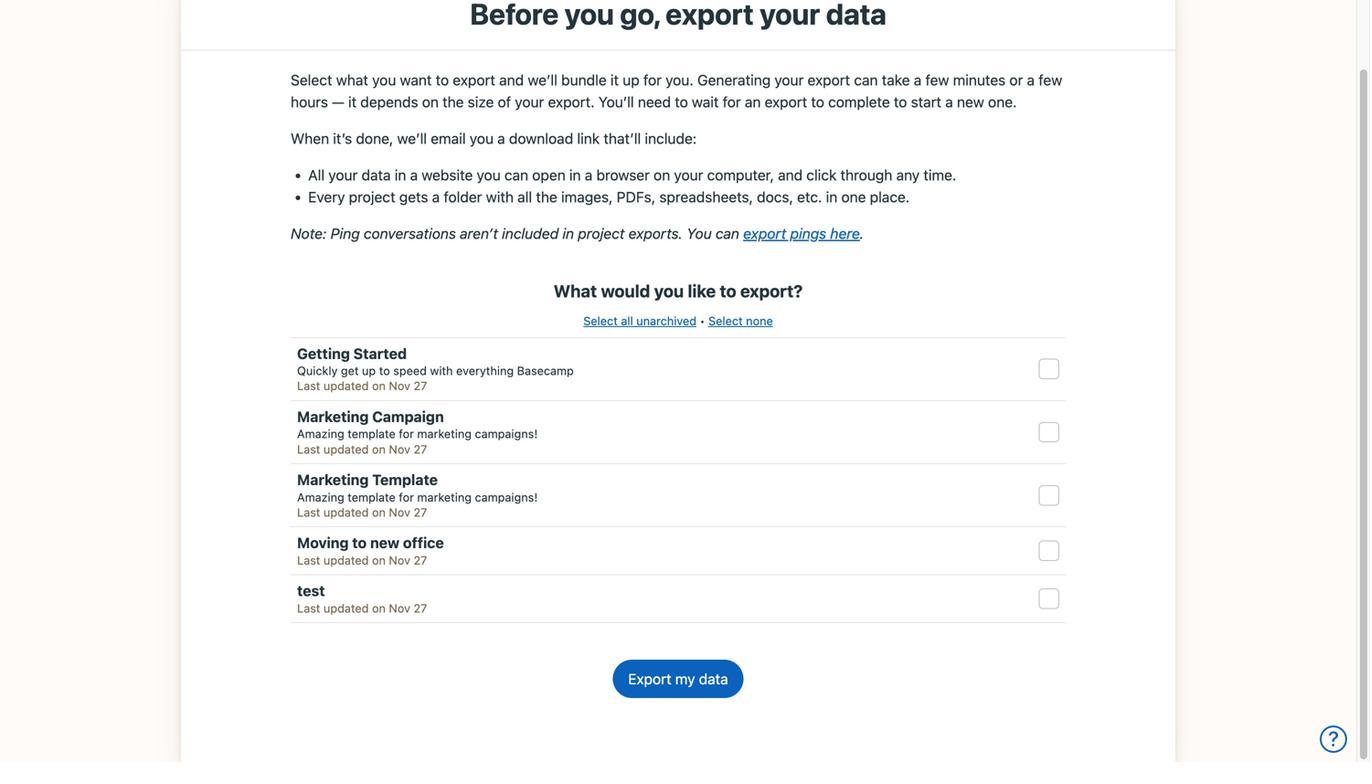 Task type: locate. For each thing, give the bounding box(es) containing it.
can right "you"
[[716, 225, 740, 242]]

you up depends
[[372, 71, 396, 89]]

0 horizontal spatial with
[[430, 364, 453, 378]]

when it's done, we'll email you a download link that'll include:
[[291, 130, 697, 147]]

can left open
[[505, 166, 529, 184]]

you up 'folder'
[[477, 166, 501, 184]]

select down would
[[584, 314, 618, 328]]

0 horizontal spatial we'll
[[397, 130, 427, 147]]

4 updated from the top
[[324, 554, 369, 567]]

for down template
[[399, 490, 414, 504]]

last inside getting started quickly get up to speed with everything basecamp last updated on nov 27
[[297, 379, 320, 393]]

marketing down quickly
[[297, 408, 369, 426]]

1 nov from the top
[[389, 379, 410, 393]]

the left the size
[[443, 93, 464, 111]]

last
[[297, 379, 320, 393], [297, 442, 320, 456], [297, 506, 320, 519], [297, 554, 320, 567], [297, 602, 320, 615]]

1 horizontal spatial all
[[621, 314, 633, 328]]

campaigns! inside marketing campaign amazing template for marketing campaigns! last updated on nov 27
[[475, 427, 538, 441]]

campaign
[[372, 408, 444, 426]]

to right the moving
[[352, 535, 367, 552]]

bundle
[[561, 71, 607, 89]]

updated inside marketing campaign amazing template for marketing campaigns! last updated on nov 27
[[324, 442, 369, 456]]

nov
[[389, 379, 410, 393], [389, 442, 410, 456], [389, 506, 410, 519], [389, 554, 410, 567], [389, 602, 410, 615]]

1 horizontal spatial can
[[716, 225, 740, 242]]

0 vertical spatial up
[[623, 71, 640, 89]]

1 horizontal spatial new
[[957, 93, 985, 111]]

template
[[372, 471, 438, 489]]

included
[[502, 225, 559, 242]]

template down 'campaign'
[[348, 427, 396, 441]]

a right or
[[1027, 71, 1035, 89]]

a right gets
[[432, 188, 440, 206]]

marketing template amazing template for marketing campaigns! last updated on nov 27
[[297, 471, 538, 519]]

1 vertical spatial campaigns!
[[475, 490, 538, 504]]

all down would
[[621, 314, 633, 328]]

1 horizontal spatial we'll
[[528, 71, 558, 89]]

project down images,
[[578, 225, 625, 242]]

updated inside test last updated on nov 27
[[324, 602, 369, 615]]

5 27 from the top
[[414, 602, 427, 615]]

few up start
[[926, 71, 949, 89]]

all
[[518, 188, 532, 206], [621, 314, 633, 328]]

1 vertical spatial can
[[505, 166, 529, 184]]

it
[[611, 71, 619, 89], [348, 93, 357, 111]]

few right or
[[1039, 71, 1063, 89]]

3 last from the top
[[297, 506, 320, 519]]

we'll left email
[[397, 130, 427, 147]]

you right email
[[470, 130, 494, 147]]

project inside all your data in a website you can open in a browser on your computer, and click through any time. every project gets a folder with all the images, pdfs, spreadsheets, docs, etc. in one place.
[[349, 188, 396, 206]]

when
[[291, 130, 329, 147]]

to right want
[[436, 71, 449, 89]]

for up need
[[644, 71, 662, 89]]

marketing inside marketing template amazing template for marketing campaigns! last updated on nov 27
[[417, 490, 472, 504]]

size
[[468, 93, 494, 111]]

27 inside getting started quickly get up to speed with everything basecamp last updated on nov 27
[[414, 379, 427, 393]]

—
[[332, 93, 345, 111]]

want
[[400, 71, 432, 89]]

0 horizontal spatial new
[[370, 535, 400, 552]]

0 horizontal spatial the
[[443, 93, 464, 111]]

on nov 27 element for started
[[372, 379, 427, 393]]

folder
[[444, 188, 482, 206]]

0 horizontal spatial project
[[349, 188, 396, 206]]

through
[[841, 166, 893, 184]]

0 horizontal spatial and
[[499, 71, 524, 89]]

with right speed
[[430, 364, 453, 378]]

amazing inside marketing campaign amazing template for marketing campaigns! last updated on nov 27
[[297, 427, 344, 441]]

select none button
[[709, 312, 773, 330]]

4 27 from the top
[[414, 554, 427, 567]]

0 vertical spatial it
[[611, 71, 619, 89]]

1 vertical spatial marketing
[[297, 471, 369, 489]]

with right 'folder'
[[486, 188, 514, 206]]

0 vertical spatial all
[[518, 188, 532, 206]]

the inside select what you want to export and we'll bundle it up for you. generating your export can take a few minutes or a few hours — it depends on the size of your export. you'll need to wait for an export to complete to start a new one.
[[443, 93, 464, 111]]

select all unarchived button
[[584, 312, 697, 330]]

for
[[644, 71, 662, 89], [723, 93, 741, 111], [399, 427, 414, 441], [399, 490, 414, 504]]

for left an
[[723, 93, 741, 111]]

what
[[336, 71, 368, 89]]

1 horizontal spatial few
[[1039, 71, 1063, 89]]

5 last from the top
[[297, 602, 320, 615]]

0 vertical spatial campaigns!
[[475, 427, 538, 441]]

export up the size
[[453, 71, 495, 89]]

2 horizontal spatial select
[[709, 314, 743, 328]]

1 amazing from the top
[[297, 427, 344, 441]]

0 vertical spatial can
[[854, 71, 878, 89]]

project
[[349, 188, 396, 206], [578, 225, 625, 242]]

nov down template
[[389, 506, 410, 519]]

on nov 27 element up template
[[372, 442, 427, 456]]

1 horizontal spatial the
[[536, 188, 558, 206]]

3 updated from the top
[[324, 506, 369, 519]]

basecamp
[[517, 364, 574, 378]]

to right like
[[720, 281, 737, 301]]

data
[[362, 166, 391, 184]]

aren't
[[460, 225, 498, 242]]

your up spreadsheets,
[[674, 166, 703, 184]]

we'll inside select what you want to export and we'll bundle it up for you. generating your export can take a few minutes or a few hours — it depends on the size of your export. you'll need to wait for an export to complete to start a new one.
[[528, 71, 558, 89]]

browser
[[597, 166, 650, 184]]

1 27 from the top
[[414, 379, 427, 393]]

the down open
[[536, 188, 558, 206]]

in up images,
[[570, 166, 581, 184]]

campaigns! inside marketing template amazing template for marketing campaigns! last updated on nov 27
[[475, 490, 538, 504]]

amazing down quickly
[[297, 427, 344, 441]]

0 horizontal spatial select
[[291, 71, 332, 89]]

last inside marketing template amazing template for marketing campaigns! last updated on nov 27
[[297, 506, 320, 519]]

need
[[638, 93, 671, 111]]

done,
[[356, 130, 393, 147]]

2 27 from the top
[[414, 442, 427, 456]]

up up you'll
[[623, 71, 640, 89]]

getting started quickly get up to speed with everything basecamp last updated on nov 27
[[297, 345, 574, 393]]

for down 'campaign'
[[399, 427, 414, 441]]

and
[[499, 71, 524, 89], [778, 166, 803, 184]]

with inside all your data in a website you can open in a browser on your computer, and click through any time. every project gets a folder with all the images, pdfs, spreadsheets, docs, etc. in one place.
[[486, 188, 514, 206]]

everything
[[456, 364, 514, 378]]

pdfs,
[[617, 188, 656, 206]]

up right get
[[362, 364, 376, 378]]

marketing down template
[[417, 490, 472, 504]]

select right •
[[709, 314, 743, 328]]

template inside marketing template amazing template for marketing campaigns! last updated on nov 27
[[348, 490, 396, 504]]

template down template
[[348, 490, 396, 504]]

new left "office"
[[370, 535, 400, 552]]

1 vertical spatial template
[[348, 490, 396, 504]]

2 marketing from the top
[[417, 490, 472, 504]]

1 marketing from the top
[[297, 408, 369, 426]]

1 horizontal spatial select
[[584, 314, 618, 328]]

and inside select what you want to export and we'll bundle it up for you. generating your export can take a few minutes or a few hours — it depends on the size of your export. you'll need to wait for an export to complete to start a new one.
[[499, 71, 524, 89]]

to inside moving to new office last updated on nov 27
[[352, 535, 367, 552]]

marketing inside marketing campaign amazing template for marketing campaigns! last updated on nov 27
[[417, 427, 472, 441]]

2 nov from the top
[[389, 442, 410, 456]]

amazing
[[297, 427, 344, 441], [297, 490, 344, 504]]

to down started
[[379, 364, 390, 378]]

1 horizontal spatial up
[[623, 71, 640, 89]]

project down data
[[349, 188, 396, 206]]

can up complete
[[854, 71, 878, 89]]

1 vertical spatial with
[[430, 364, 453, 378]]

marketing
[[417, 427, 472, 441], [417, 490, 472, 504]]

a right take
[[914, 71, 922, 89]]

a
[[914, 71, 922, 89], [1027, 71, 1035, 89], [946, 93, 953, 111], [498, 130, 505, 147], [410, 166, 418, 184], [585, 166, 593, 184], [432, 188, 440, 206]]

1 horizontal spatial project
[[578, 225, 625, 242]]

new inside select what you want to export and we'll bundle it up for you. generating your export can take a few minutes or a few hours — it depends on the size of your export. you'll need to wait for an export to complete to start a new one.
[[957, 93, 985, 111]]

on
[[422, 93, 439, 111], [654, 166, 670, 184], [372, 379, 386, 393], [372, 442, 386, 456], [372, 506, 386, 519], [372, 554, 386, 567], [372, 602, 386, 615]]

nov down "office"
[[389, 554, 410, 567]]

on down moving to new office last updated on nov 27
[[372, 602, 386, 615]]

with
[[486, 188, 514, 206], [430, 364, 453, 378]]

1 horizontal spatial it
[[611, 71, 619, 89]]

note:
[[291, 225, 327, 242]]

in left one
[[826, 188, 838, 206]]

template for template
[[348, 490, 396, 504]]

2 horizontal spatial can
[[854, 71, 878, 89]]

on down started
[[372, 379, 386, 393]]

0 horizontal spatial it
[[348, 93, 357, 111]]

on nov 27 element down template
[[372, 506, 427, 519]]

2 updated from the top
[[324, 442, 369, 456]]

0 horizontal spatial can
[[505, 166, 529, 184]]

marketing inside marketing campaign amazing template for marketing campaigns! last updated on nov 27
[[297, 408, 369, 426]]

campaigns!
[[475, 427, 538, 441], [475, 490, 538, 504]]

2 campaigns! from the top
[[475, 490, 538, 504]]

2 few from the left
[[1039, 71, 1063, 89]]

one
[[842, 188, 866, 206]]

can
[[854, 71, 878, 89], [505, 166, 529, 184], [716, 225, 740, 242]]

nov inside getting started quickly get up to speed with everything basecamp last updated on nov 27
[[389, 379, 410, 393]]

download
[[509, 130, 573, 147]]

3 on nov 27 element from the top
[[372, 506, 427, 519]]

amazing up the moving
[[297, 490, 344, 504]]

amazing for marketing campaign
[[297, 427, 344, 441]]

0 horizontal spatial up
[[362, 364, 376, 378]]

1 horizontal spatial and
[[778, 166, 803, 184]]

0 vertical spatial template
[[348, 427, 396, 441]]

0 vertical spatial we'll
[[528, 71, 558, 89]]

1 campaigns! from the top
[[475, 427, 538, 441]]

template for campaign
[[348, 427, 396, 441]]

you.
[[666, 71, 694, 89]]

on up pdfs,
[[654, 166, 670, 184]]

1 vertical spatial it
[[348, 93, 357, 111]]

updated inside moving to new office last updated on nov 27
[[324, 554, 369, 567]]

export pings here link
[[743, 225, 860, 242]]

3 27 from the top
[[414, 506, 427, 519]]

it right —
[[348, 93, 357, 111]]

the
[[443, 93, 464, 111], [536, 188, 558, 206]]

0 vertical spatial marketing
[[417, 427, 472, 441]]

on nov 27 element down speed
[[372, 379, 427, 393]]

0 horizontal spatial few
[[926, 71, 949, 89]]

0 vertical spatial amazing
[[297, 427, 344, 441]]

on up moving to new office last updated on nov 27
[[372, 506, 386, 519]]

marketing down 'campaign'
[[417, 427, 472, 441]]

a down of
[[498, 130, 505, 147]]

1 last from the top
[[297, 379, 320, 393]]

it up you'll
[[611, 71, 619, 89]]

5 nov from the top
[[389, 602, 410, 615]]

updated inside getting started quickly get up to speed with everything basecamp last updated on nov 27
[[324, 379, 369, 393]]

you inside all your data in a website you can open in a browser on your computer, and click through any time. every project gets a folder with all the images, pdfs, spreadsheets, docs, etc. in one place.
[[477, 166, 501, 184]]

ping
[[331, 225, 360, 242]]

27 inside marketing template amazing template for marketing campaigns! last updated on nov 27
[[414, 506, 427, 519]]

2 marketing from the top
[[297, 471, 369, 489]]

marketing
[[297, 408, 369, 426], [297, 471, 369, 489]]

campaigns! for template
[[475, 490, 538, 504]]

1 vertical spatial marketing
[[417, 490, 472, 504]]

2 on nov 27 element from the top
[[372, 442, 427, 456]]

2 vertical spatial can
[[716, 225, 740, 242]]

images,
[[561, 188, 613, 206]]

pings
[[790, 225, 827, 242]]

on nov 27 element for campaign
[[372, 442, 427, 456]]

select for select what you want to export and we'll bundle it up for you. generating your export can take a few minutes or a few hours — it depends on the size of your export. you'll need to wait for an export to complete to start a new one.
[[291, 71, 332, 89]]

0 vertical spatial marketing
[[297, 408, 369, 426]]

on nov 27 element
[[372, 379, 427, 393], [372, 442, 427, 456], [372, 506, 427, 519], [372, 554, 427, 567], [372, 602, 427, 615]]

get
[[341, 364, 359, 378]]

4 last from the top
[[297, 554, 320, 567]]

1 vertical spatial we'll
[[397, 130, 427, 147]]

new
[[957, 93, 985, 111], [370, 535, 400, 552]]

0 vertical spatial and
[[499, 71, 524, 89]]

all up the included
[[518, 188, 532, 206]]

marketing for marketing template
[[417, 490, 472, 504]]

0 vertical spatial project
[[349, 188, 396, 206]]

5 updated from the top
[[324, 602, 369, 615]]

on down want
[[422, 93, 439, 111]]

and up "docs,"
[[778, 166, 803, 184]]

few
[[926, 71, 949, 89], [1039, 71, 1063, 89]]

we'll up the export.
[[528, 71, 558, 89]]

we'll
[[528, 71, 558, 89], [397, 130, 427, 147]]

0 vertical spatial the
[[443, 93, 464, 111]]

nov down speed
[[389, 379, 410, 393]]

4 nov from the top
[[389, 554, 410, 567]]

it's
[[333, 130, 352, 147]]

all inside all your data in a website you can open in a browser on your computer, and click through any time. every project gets a folder with all the images, pdfs, spreadsheets, docs, etc. in one place.
[[518, 188, 532, 206]]

a right start
[[946, 93, 953, 111]]

export
[[453, 71, 495, 89], [808, 71, 850, 89], [765, 93, 808, 111], [743, 225, 787, 242]]

new down minutes
[[957, 93, 985, 111]]

on up template
[[372, 442, 386, 456]]

up
[[623, 71, 640, 89], [362, 364, 376, 378]]

select
[[291, 71, 332, 89], [584, 314, 618, 328], [709, 314, 743, 328]]

None submit
[[613, 660, 744, 699]]

nov up template
[[389, 442, 410, 456]]

on up test last updated on nov 27 at the bottom of page
[[372, 554, 386, 567]]

1 marketing from the top
[[417, 427, 472, 441]]

1 vertical spatial the
[[536, 188, 558, 206]]

can inside select what you want to export and we'll bundle it up for you. generating your export can take a few minutes or a few hours — it depends on the size of your export. you'll need to wait for an export to complete to start a new one.
[[854, 71, 878, 89]]

select inside select what you want to export and we'll bundle it up for you. generating your export can take a few minutes or a few hours — it depends on the size of your export. you'll need to wait for an export to complete to start a new one.
[[291, 71, 332, 89]]

on nov 27 element down "office"
[[372, 554, 427, 567]]

1 on nov 27 element from the top
[[372, 379, 427, 393]]

marketing inside marketing template amazing template for marketing campaigns! last updated on nov 27
[[297, 471, 369, 489]]

updated
[[324, 379, 369, 393], [324, 442, 369, 456], [324, 506, 369, 519], [324, 554, 369, 567], [324, 602, 369, 615]]

to
[[436, 71, 449, 89], [675, 93, 688, 111], [811, 93, 825, 111], [894, 93, 907, 111], [720, 281, 737, 301], [379, 364, 390, 378], [352, 535, 367, 552]]

or
[[1010, 71, 1023, 89]]

docs,
[[757, 188, 794, 206]]

1 vertical spatial amazing
[[297, 490, 344, 504]]

moving
[[297, 535, 349, 552]]

1 vertical spatial new
[[370, 535, 400, 552]]

marketing up the moving
[[297, 471, 369, 489]]

last inside test last updated on nov 27
[[297, 602, 320, 615]]

3 nov from the top
[[389, 506, 410, 519]]

amazing inside marketing template amazing template for marketing campaigns! last updated on nov 27
[[297, 490, 344, 504]]

0 vertical spatial new
[[957, 93, 985, 111]]

1 template from the top
[[348, 427, 396, 441]]

2 template from the top
[[348, 490, 396, 504]]

generating
[[698, 71, 771, 89]]

speed
[[393, 364, 427, 378]]

1 vertical spatial and
[[778, 166, 803, 184]]

on nov 27 element down moving to new office last updated on nov 27
[[372, 602, 427, 615]]

website
[[422, 166, 473, 184]]

started
[[354, 345, 407, 362]]

here
[[830, 225, 860, 242]]

1 vertical spatial up
[[362, 364, 376, 378]]

marketing for marketing campaign
[[417, 427, 472, 441]]

template inside marketing campaign amazing template for marketing campaigns! last updated on nov 27
[[348, 427, 396, 441]]

2 last from the top
[[297, 442, 320, 456]]

0 vertical spatial with
[[486, 188, 514, 206]]

and up of
[[499, 71, 524, 89]]

1 horizontal spatial with
[[486, 188, 514, 206]]

1 vertical spatial all
[[621, 314, 633, 328]]

27
[[414, 379, 427, 393], [414, 442, 427, 456], [414, 506, 427, 519], [414, 554, 427, 567], [414, 602, 427, 615]]

2 amazing from the top
[[297, 490, 344, 504]]

last inside marketing campaign amazing template for marketing campaigns! last updated on nov 27
[[297, 442, 320, 456]]

a up gets
[[410, 166, 418, 184]]

nov down moving to new office last updated on nov 27
[[389, 602, 410, 615]]

1 updated from the top
[[324, 379, 369, 393]]

0 horizontal spatial all
[[518, 188, 532, 206]]

select up hours
[[291, 71, 332, 89]]



Task type: vqa. For each thing, say whether or not it's contained in the screenshot.
No files just yet A centralized place to share docs, spreadsheets, images, and other files. Organize in folders, share assets with contractors, and keep tabs on file versions.
no



Task type: describe. For each thing, give the bounding box(es) containing it.
27 inside test last updated on nov 27
[[414, 602, 427, 615]]

your right generating
[[775, 71, 804, 89]]

amazing for marketing template
[[297, 490, 344, 504]]

all
[[308, 166, 325, 184]]

export.
[[548, 93, 595, 111]]

spreadsheets,
[[660, 188, 753, 206]]

nov inside marketing campaign amazing template for marketing campaigns! last updated on nov 27
[[389, 442, 410, 456]]

one.
[[988, 93, 1017, 111]]

a up images,
[[585, 166, 593, 184]]

1 few from the left
[[926, 71, 949, 89]]

gets
[[399, 188, 428, 206]]

test last updated on nov 27
[[297, 583, 427, 615]]

up inside getting started quickly get up to speed with everything basecamp last updated on nov 27
[[362, 364, 376, 378]]

for inside marketing campaign amazing template for marketing campaigns! last updated on nov 27
[[399, 427, 414, 441]]

open
[[532, 166, 566, 184]]

every
[[308, 188, 345, 206]]

4 on nov 27 element from the top
[[372, 554, 427, 567]]

office
[[403, 535, 444, 552]]

link
[[577, 130, 600, 147]]

•
[[700, 314, 705, 328]]

select what you want to export and we'll bundle it up for you. generating your export can take a few minutes or a few hours — it depends on the size of your export. you'll need to wait for an export to complete to start a new one.
[[291, 71, 1063, 111]]

you inside select what you want to export and we'll bundle it up for you. generating your export can take a few minutes or a few hours — it depends on the size of your export. you'll need to wait for an export to complete to start a new one.
[[372, 71, 396, 89]]

on nov 27 element for template
[[372, 506, 427, 519]]

in right data
[[395, 166, 406, 184]]

last inside moving to new office last updated on nov 27
[[297, 554, 320, 567]]

etc.
[[797, 188, 822, 206]]

depends
[[361, 93, 418, 111]]

nov inside test last updated on nov 27
[[389, 602, 410, 615]]

export up complete
[[808, 71, 850, 89]]

select all unarchived • select none
[[584, 314, 773, 328]]

click
[[807, 166, 837, 184]]

27 inside marketing campaign amazing template for marketing campaigns! last updated on nov 27
[[414, 442, 427, 456]]

unarchived
[[637, 314, 697, 328]]

time.
[[924, 166, 957, 184]]

include:
[[645, 130, 697, 147]]

with inside getting started quickly get up to speed with everything basecamp last updated on nov 27
[[430, 364, 453, 378]]

on inside all your data in a website you can open in a browser on your computer, and click through any time. every project gets a folder with all the images, pdfs, spreadsheets, docs, etc. in one place.
[[654, 166, 670, 184]]

on inside test last updated on nov 27
[[372, 602, 386, 615]]

none
[[746, 314, 773, 328]]

you'll
[[599, 93, 634, 111]]

email
[[431, 130, 466, 147]]

can inside all your data in a website you can open in a browser on your computer, and click through any time. every project gets a folder with all the images, pdfs, spreadsheets, docs, etc. in one place.
[[505, 166, 529, 184]]

the inside all your data in a website you can open in a browser on your computer, and click through any time. every project gets a folder with all the images, pdfs, spreadsheets, docs, etc. in one place.
[[536, 188, 558, 206]]

27 inside moving to new office last updated on nov 27
[[414, 554, 427, 567]]

all your data in a website you can open in a browser on your computer, and click through any time. every project gets a folder with all the images, pdfs, spreadsheets, docs, etc. in one place.
[[308, 166, 957, 206]]

to inside getting started quickly get up to speed with everything basecamp last updated on nov 27
[[379, 364, 390, 378]]

test
[[297, 583, 325, 600]]

on inside marketing template amazing template for marketing campaigns! last updated on nov 27
[[372, 506, 386, 519]]

on inside select what you want to export and we'll bundle it up for you. generating your export can take a few minutes or a few hours — it depends on the size of your export. you'll need to wait for an export to complete to start a new one.
[[422, 93, 439, 111]]

moving to new office last updated on nov 27
[[297, 535, 444, 567]]

conversations
[[364, 225, 456, 242]]

on inside marketing campaign amazing template for marketing campaigns! last updated on nov 27
[[372, 442, 386, 456]]

any
[[897, 166, 920, 184]]

on inside moving to new office last updated on nov 27
[[372, 554, 386, 567]]

.
[[860, 225, 864, 242]]

to down take
[[894, 93, 907, 111]]

in right the included
[[563, 225, 574, 242]]

exports.
[[629, 225, 683, 242]]

like
[[688, 281, 716, 301]]

to down you.
[[675, 93, 688, 111]]

1 vertical spatial project
[[578, 225, 625, 242]]

nov inside marketing template amazing template for marketing campaigns! last updated on nov 27
[[389, 506, 410, 519]]

an
[[745, 93, 761, 111]]

complete
[[828, 93, 890, 111]]

up inside select what you want to export and we'll bundle it up for you. generating your export can take a few minutes or a few hours — it depends on the size of your export. you'll need to wait for an export to complete to start a new one.
[[623, 71, 640, 89]]

you up unarchived
[[654, 281, 684, 301]]

minutes
[[953, 71, 1006, 89]]

updated inside marketing template amazing template for marketing campaigns! last updated on nov 27
[[324, 506, 369, 519]]

nov inside moving to new office last updated on nov 27
[[389, 554, 410, 567]]

export down "docs,"
[[743, 225, 787, 242]]

new inside moving to new office last updated on nov 27
[[370, 535, 400, 552]]

what
[[554, 281, 597, 301]]

marketing campaign amazing template for marketing campaigns! last updated on nov 27
[[297, 408, 538, 456]]

would
[[601, 281, 650, 301]]

hours
[[291, 93, 328, 111]]

marketing for marketing campaign
[[297, 408, 369, 426]]

quickly
[[297, 364, 338, 378]]

start
[[911, 93, 942, 111]]

your right all
[[329, 166, 358, 184]]

marketing for marketing template
[[297, 471, 369, 489]]

take
[[882, 71, 910, 89]]

computer,
[[707, 166, 774, 184]]

export right an
[[765, 93, 808, 111]]

what would you like to export?
[[554, 281, 803, 301]]

on inside getting started quickly get up to speed with everything basecamp last updated on nov 27
[[372, 379, 386, 393]]

export?
[[740, 281, 803, 301]]

for inside marketing template amazing template for marketing campaigns! last updated on nov 27
[[399, 490, 414, 504]]

to left complete
[[811, 93, 825, 111]]

and inside all your data in a website you can open in a browser on your computer, and click through any time. every project gets a folder with all the images, pdfs, spreadsheets, docs, etc. in one place.
[[778, 166, 803, 184]]

of
[[498, 93, 511, 111]]

place.
[[870, 188, 910, 206]]

note: ping conversations aren't included in project exports. you can export pings here .
[[291, 225, 864, 242]]

you
[[687, 225, 712, 242]]

getting
[[297, 345, 350, 362]]

select for select all unarchived • select none
[[584, 314, 618, 328]]

wait
[[692, 93, 719, 111]]

your right of
[[515, 93, 544, 111]]

campaigns! for campaign
[[475, 427, 538, 441]]

5 on nov 27 element from the top
[[372, 602, 427, 615]]

that'll
[[604, 130, 641, 147]]



